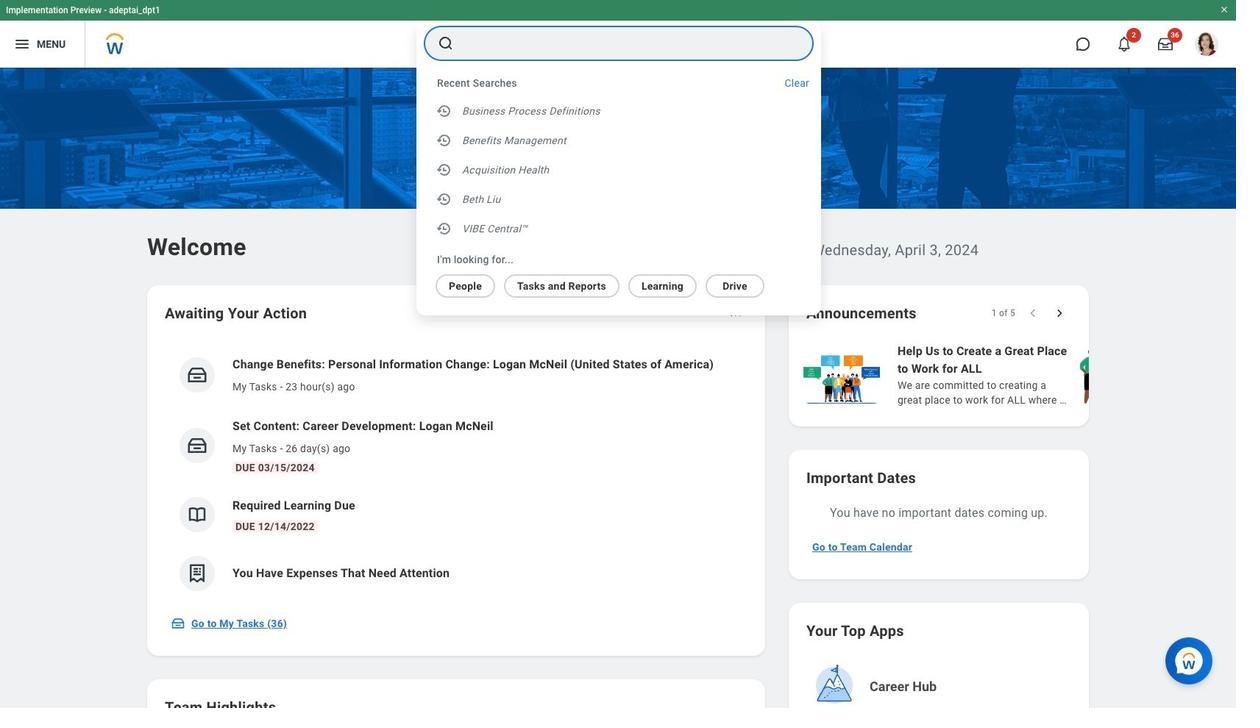 Task type: vqa. For each thing, say whether or not it's contained in the screenshot.
inbox image
yes



Task type: locate. For each thing, give the bounding box(es) containing it.
2 list box from the top
[[417, 269, 804, 298]]

1 horizontal spatial list
[[801, 342, 1237, 409]]

2 time image from the top
[[436, 132, 453, 149]]

time image
[[436, 102, 453, 120], [436, 132, 453, 149]]

3 time image from the top
[[436, 220, 453, 238]]

close environment banner image
[[1221, 5, 1229, 14]]

2 time image from the top
[[436, 191, 453, 208]]

None search field
[[417, 21, 822, 316]]

1 vertical spatial time image
[[436, 132, 453, 149]]

0 horizontal spatial list
[[165, 345, 748, 604]]

0 vertical spatial time image
[[436, 102, 453, 120]]

1 time image from the top
[[436, 161, 453, 179]]

1 vertical spatial list box
[[417, 269, 804, 298]]

0 vertical spatial list box
[[417, 96, 822, 247]]

chevron right small image
[[1053, 306, 1067, 321]]

search image
[[437, 35, 455, 52]]

2 vertical spatial time image
[[436, 220, 453, 238]]

time image
[[436, 161, 453, 179], [436, 191, 453, 208], [436, 220, 453, 238]]

inbox image
[[186, 364, 208, 386], [186, 435, 208, 457], [171, 617, 186, 632]]

dashboard expenses image
[[186, 563, 208, 585]]

0 vertical spatial time image
[[436, 161, 453, 179]]

2 vertical spatial inbox image
[[171, 617, 186, 632]]

book open image
[[186, 504, 208, 526]]

1 list box from the top
[[417, 96, 822, 247]]

1 vertical spatial time image
[[436, 191, 453, 208]]

status
[[992, 308, 1016, 319]]

list
[[801, 342, 1237, 409], [165, 345, 748, 604]]

banner
[[0, 0, 1237, 68]]

list box
[[417, 96, 822, 247], [417, 269, 804, 298]]

main content
[[0, 68, 1237, 709]]



Task type: describe. For each thing, give the bounding box(es) containing it.
profile logan mcneil image
[[1196, 32, 1219, 59]]

chevron left small image
[[1026, 306, 1041, 321]]

notifications large image
[[1118, 37, 1132, 52]]

related actions image
[[729, 308, 744, 322]]

inbox large image
[[1159, 37, 1173, 52]]

justify image
[[13, 35, 31, 53]]

Search Workday  search field
[[464, 27, 783, 60]]

0 vertical spatial inbox image
[[186, 364, 208, 386]]

1 vertical spatial inbox image
[[186, 435, 208, 457]]

1 time image from the top
[[436, 102, 453, 120]]



